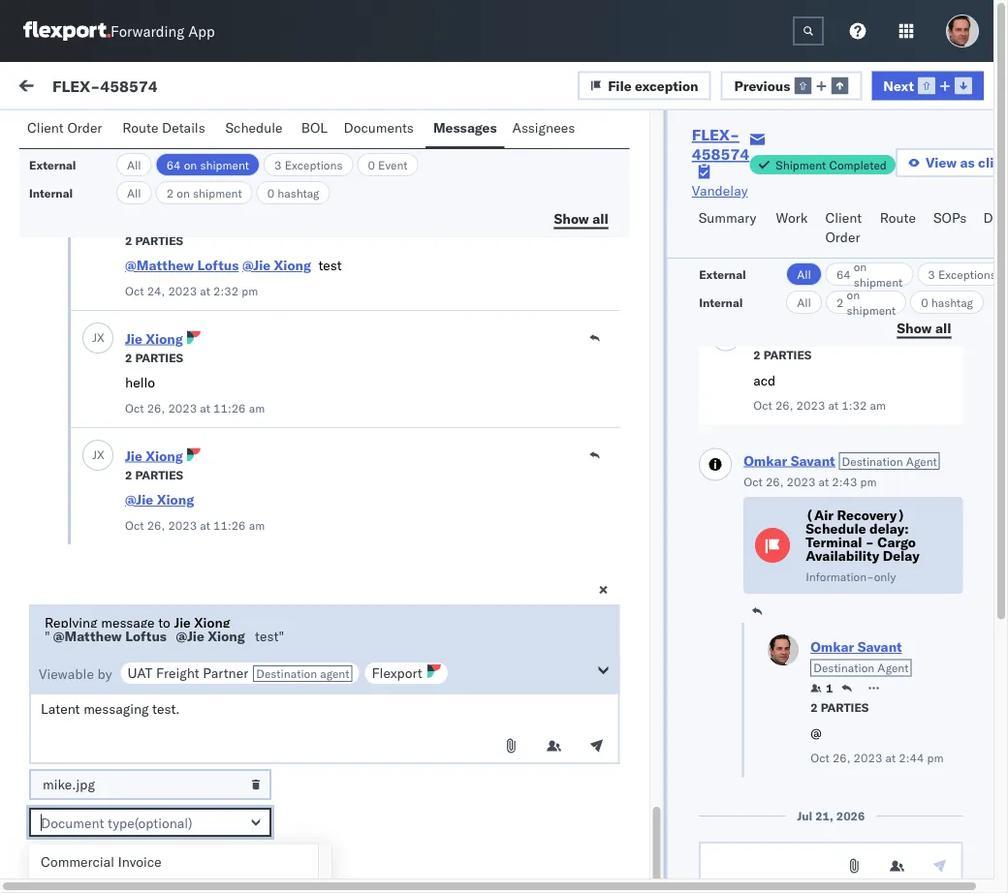 Task type: vqa. For each thing, say whether or not it's contained in the screenshot.
Jie
yes



Task type: describe. For each thing, give the bounding box(es) containing it.
458574 down 2026
[[827, 826, 877, 843]]

occurs
[[58, 746, 99, 763]]

2023 inside omkar savant destination agent oct 26, 2023 at 2:43 pm
[[786, 474, 815, 489]]

oct inside hello oct 26, 2023 at 11:26 am
[[125, 401, 144, 415]]

item/shipment
[[859, 168, 938, 183]]

2023 inside hello oct 26, 2023 at 11:26 am
[[168, 401, 197, 415]]

xiong left customs
[[146, 447, 183, 464]]

your right of at the bottom
[[241, 824, 267, 841]]

app
[[188, 22, 215, 40]]

@ for @ oct 26, 2023 at 2:44 pm
[[810, 725, 821, 741]]

bol button
[[294, 110, 336, 148]]

- for flex- 458574
[[567, 583, 576, 600]]

omkar savant up soon
[[94, 811, 180, 828]]

2 vertical spatial loftus
[[125, 628, 167, 645]]

work for related
[[831, 168, 856, 183]]

- for flex- 1854269
[[567, 234, 576, 251]]

loftus for @matthew
[[197, 257, 239, 274]]

1
[[825, 681, 832, 696]]

message list button
[[217, 114, 317, 152]]

freight
[[156, 665, 199, 682]]

soon
[[137, 843, 166, 860]]

related
[[787, 168, 828, 183]]

replying message to jie xiong
[[45, 615, 230, 631]]

flex- 1366815
[[786, 341, 886, 358]]

we
[[137, 640, 154, 657]]

1 vertical spatial omkar savant button
[[810, 639, 901, 656]]

my
[[19, 75, 50, 101]]

acd
[[753, 372, 775, 389]]

1 we from the top
[[58, 708, 78, 725]]

0 horizontal spatial a
[[102, 620, 109, 637]]

understanding
[[180, 804, 269, 821]]

resize handle column header for related work item/shipment
[[973, 162, 996, 890]]

@ oct 26, 2023 at 2:44 pm
[[810, 725, 943, 766]]

uat
[[127, 665, 153, 682]]

oct 26, 2023, 2:45 pm pdt
[[349, 583, 522, 600]]

omkar inside omkar savant destination agent oct 26, 2023 at 2:43 pm
[[743, 452, 787, 469]]

omkar savant destination agent oct 26, 2023 at 2:43 pm
[[743, 452, 937, 489]]

jie xiong for @jie
[[125, 447, 183, 464]]

exception: unknown customs type
[[58, 456, 255, 492]]

unknown
[[134, 456, 195, 473]]

parties for @jie
[[135, 468, 183, 482]]

flex- 458574 up the vandelay
[[692, 125, 749, 164]]

i am filing a commendation report to improve your morale!
[[58, 242, 281, 279]]

established,
[[58, 640, 134, 657]]

shipment for the all button under flex- 1854269
[[853, 275, 902, 289]]

am inside @jie xiong oct 26, 2023 at 11:26 am
[[249, 518, 265, 533]]

1 jie xiong from the top
[[125, 213, 183, 230]]

savant inside omkar savant destination agent
[[857, 639, 901, 656]]

by
[[97, 666, 112, 683]]

2 inside '2 parties acd oct 26, 2023 at 1:32 am'
[[753, 348, 760, 362]]

at inside @jie xiong oct 26, 2023 at 11:26 am
[[200, 518, 210, 533]]

x for @jie
[[97, 448, 104, 462]]

2 parties button up acd
[[753, 346, 811, 363]]

and inside we are notifying you devan occurs when unloading cargo takes longer than expected. please note that this may impact your shipment's final delivery we appreciate your understanding and update you with the status of your shipment as soon as possible.
[[272, 804, 296, 821]]

possible.
[[188, 843, 243, 860]]

import work button
[[136, 62, 228, 114]]

only
[[873, 569, 896, 584]]

2 up flex- 1366815 at right
[[836, 295, 843, 310]]

clien
[[978, 154, 1008, 171]]

0 event
[[368, 158, 408, 172]]

this inside this is a great deal and with this contract established, we will create a lucrative partnership.
[[234, 620, 257, 637]]

show all button for the all button on top of flex- 1366815 at right
[[885, 314, 962, 343]]

2 down 1 "button"
[[810, 701, 817, 715]]

0 horizontal spatial to
[[158, 615, 170, 631]]

commendation
[[133, 242, 224, 259]]

test"
[[255, 628, 284, 645]]

2023 inside the @matthew loftus @jie xiong test oct 24, 2023 at 2:32 pm
[[168, 284, 197, 298]]

omkar savant for you
[[94, 674, 180, 691]]

Add caption (optional) text field
[[29, 845, 271, 874]]

this inside we are notifying you devan occurs when unloading cargo takes longer than expected. please note that this may impact your shipment's final delivery we appreciate your understanding and update you with the status of your shipment as soon as possible.
[[257, 766, 280, 783]]

pm for 2:45
[[473, 583, 493, 600]]

all for the all button under flex- 1854269
[[796, 267, 811, 282]]

hi
[[125, 140, 137, 157]]

omkar inside omkar savant destination agent
[[810, 639, 854, 656]]

are
[[81, 708, 100, 725]]

64 for the all button underneath "route details"
[[166, 158, 181, 172]]

client order for client order button to the right
[[825, 209, 862, 246]]

recovery)
[[837, 507, 905, 524]]

xiong up partner
[[208, 628, 245, 645]]

shipment inside we are notifying you devan occurs when unloading cargo takes longer than expected. please note that this may impact your shipment's final delivery we appreciate your understanding and update you with the status of your shipment as soon as possible.
[[58, 843, 115, 860]]

at inside hello oct 26, 2023 at 11:26 am
[[200, 401, 210, 415]]

@ for @
[[58, 844, 69, 861]]

4:00
[[440, 234, 470, 251]]

458574 up matthew
[[100, 76, 158, 95]]

to inside i am filing a commendation report to improve your morale!
[[269, 242, 281, 259]]

list
[[285, 123, 309, 140]]

at inside omkar savant destination agent oct 26, 2023 at 2:43 pm
[[818, 474, 828, 489]]

may
[[283, 766, 309, 783]]

route for route
[[880, 209, 916, 226]]

0 hashtag for the all button on top of flex- 1366815 at right
[[920, 295, 973, 310]]

partner
[[203, 665, 248, 682]]

at inside the @matthew loftus @jie xiong test oct 24, 2023 at 2:32 pm
[[200, 284, 210, 298]]

note
[[197, 766, 225, 783]]

pm inside the hi oct 23, 2023 at 12:54 pm
[[249, 166, 265, 181]]

"
[[45, 628, 50, 645]]

filing
[[88, 242, 119, 259]]

related work item/shipment
[[787, 168, 938, 183]]

external (1)
[[31, 123, 111, 140]]

order for client order button to the right
[[825, 229, 860, 246]]

Latent messaging test. text field
[[29, 693, 620, 765]]

bol
[[301, 119, 327, 136]]

@matthew loftus button
[[125, 257, 239, 274]]

458574 down '1'
[[827, 709, 877, 726]]

route details
[[122, 119, 205, 136]]

your right "floats"
[[158, 359, 185, 376]]

0 vertical spatial omkar savant button
[[743, 452, 835, 469]]

2 parties for @
[[810, 701, 868, 715]]

3 for the all button underneath "route details"
[[274, 158, 282, 172]]

view as clien
[[926, 154, 1008, 171]]

2 on shipment for the all button on top of flex- 1366815 at right
[[836, 287, 895, 317]]

this
[[58, 620, 84, 637]]

at inside the @ oct 26, 2023 at 2:44 pm
[[885, 751, 895, 766]]

show all button for the all button under 23,
[[542, 205, 620, 234]]

event
[[378, 158, 408, 172]]

458574 up the vandelay
[[692, 144, 749, 164]]

exceptions for the all button under flex- 1854269
[[938, 267, 996, 282]]

at inside the hi oct 23, 2023 at 12:54 pm
[[200, 166, 210, 181]]

jie xiong button for hello
[[125, 330, 183, 347]]

lucrative
[[235, 640, 288, 657]]

all button up flex- 1366815 at right
[[786, 291, 821, 314]]

2 parties button for hi
[[125, 114, 183, 131]]

as inside view as clien button
[[960, 154, 975, 171]]

agent
[[320, 667, 349, 681]]

unloading
[[139, 746, 200, 763]]

customs
[[198, 456, 255, 473]]

am inside hello oct 26, 2023 at 11:26 am
[[249, 401, 265, 415]]

2 up hello on the left of the page
[[125, 350, 132, 365]]

(1)
[[85, 123, 111, 140]]

(air
[[805, 507, 833, 524]]

3 exceptions for the all button under flex- 1854269
[[928, 267, 996, 282]]

at inside '2 parties acd oct 26, 2023 at 1:32 am'
[[828, 398, 838, 413]]

oct down time
[[349, 234, 371, 251]]

2026
[[836, 809, 865, 824]]

on for the all button under 23,
[[177, 186, 190, 200]]

when
[[103, 746, 136, 763]]

1 jie xiong button from the top
[[125, 213, 183, 230]]

@jie xiong button for test
[[242, 257, 311, 274]]

all button down flex- 1854269
[[786, 263, 821, 286]]

contract
[[260, 620, 312, 637]]

external inside button
[[31, 123, 82, 140]]

shipment's
[[134, 785, 200, 802]]

0 vertical spatial you
[[161, 708, 183, 725]]

@jie inside the @matthew loftus @jie xiong test oct 24, 2023 at 2:32 pm
[[242, 257, 271, 274]]

mike.jpg
[[43, 776, 95, 793]]

shipment for the all button under 23,
[[193, 186, 242, 200]]

docu
[[983, 209, 1008, 226]]

work inside import work button
[[188, 79, 220, 96]]

0 horizontal spatial cargo
[[41, 822, 77, 839]]

external for the all button underneath "route details"
[[29, 158, 76, 172]]

parties for @
[[820, 701, 868, 715]]

your down shipment's
[[150, 804, 176, 821]]

2 parties button for @jie
[[125, 466, 183, 483]]

458574 down availability
[[827, 583, 877, 600]]

flex- 458574 down availability
[[786, 583, 877, 600]]

1 vertical spatial you
[[105, 824, 126, 841]]

route button
[[872, 201, 926, 258]]

2271801
[[827, 457, 886, 474]]

3 resize handle column header from the left
[[754, 162, 778, 890]]

show all for show all 'button' related to the all button on top of flex- 1366815 at right
[[896, 319, 951, 336]]

parties for @matthew
[[135, 233, 183, 248]]

than
[[58, 766, 86, 783]]

summary
[[699, 209, 756, 226]]

2 we from the top
[[58, 804, 78, 821]]

all button down 23,
[[116, 181, 152, 205]]

flex- 458574 down jul 21, 2026
[[786, 826, 877, 843]]

your down expected.
[[104, 785, 130, 802]]

this is a great deal and with this contract established, we will create a lucrative partnership.
[[58, 620, 312, 676]]

route details button
[[115, 110, 218, 148]]

2 up hi
[[125, 116, 132, 130]]

cargo
[[204, 746, 237, 763]]

2:44
[[898, 751, 924, 766]]

route for route details
[[122, 119, 158, 136]]

hashtag for the all button on top of flex- 1366815 at right
[[931, 295, 973, 310]]

flexport. image
[[23, 21, 110, 41]]

omkar savant up assignees button
[[564, 81, 642, 95]]

0 horizontal spatial client
[[27, 119, 64, 136]]

jie right deal
[[174, 615, 191, 631]]

2023, for 4:00
[[399, 234, 437, 251]]

@jie xiong button for oct 26, 2023 at 11:26 am
[[125, 491, 194, 508]]

next
[[883, 77, 914, 94]]

appreciate
[[81, 804, 146, 821]]

all for the all button on top of flex- 1366815 at right
[[796, 295, 811, 310]]

show for the all button under 23,
[[554, 210, 589, 227]]

0 for the all button under flex- 1854269
[[920, 295, 928, 310]]

xiong up commendation
[[146, 213, 183, 230]]

forwarding app
[[110, 22, 215, 40]]

delay:
[[869, 520, 908, 537]]

omkar savant for whatever floats your
[[94, 325, 180, 342]]

sops button
[[926, 201, 975, 258]]

message for message
[[60, 168, 107, 183]]

agent for omkar savant destination agent oct 26, 2023 at 2:43 pm
[[905, 454, 937, 469]]

internal for the all button underneath "route details"
[[29, 186, 73, 200]]

exceptions for the all button underneath "route details"
[[285, 158, 343, 172]]

great
[[113, 620, 144, 637]]

on for the all button on top of flex- 1366815 at right
[[846, 287, 859, 302]]

- inside (air recovery) schedule delay: terminal - cargo availability delay information-only
[[865, 534, 874, 551]]

internal (0)
[[130, 123, 206, 140]]

1 horizontal spatial 0
[[368, 158, 375, 172]]

3 for the all button under flex- 1854269
[[928, 267, 935, 282]]

oct up agent
[[349, 583, 371, 600]]

26, left 2:45
[[374, 583, 395, 600]]

client order for top client order button
[[27, 119, 102, 136]]

matthew loftus
[[125, 95, 227, 112]]

invoice
[[118, 853, 161, 870]]

vandelay link
[[692, 181, 748, 201]]

@jie xiong
[[176, 628, 245, 645]]

xiong up "floats"
[[146, 330, 183, 347]]

2 on shipment for the all button under 23,
[[166, 186, 242, 200]]

we are notifying you devan occurs when unloading cargo takes longer than expected. please note that this may impact your shipment's final delivery we appreciate your understanding and update you with the status of your shipment as soon as possible.
[[58, 708, 316, 860]]

availability
[[805, 548, 879, 565]]

will
[[158, 640, 179, 657]]

1366815
[[827, 341, 886, 358]]

1 vertical spatial client
[[825, 209, 862, 226]]

26, inside hello oct 26, 2023 at 11:26 am
[[147, 401, 165, 415]]



Task type: locate. For each thing, give the bounding box(es) containing it.
1 vertical spatial pm
[[473, 583, 493, 600]]

2 parties button up morale!
[[125, 231, 183, 248]]

parties down '1'
[[820, 701, 868, 715]]

message inside button
[[225, 123, 282, 140]]

0 horizontal spatial @
[[58, 844, 69, 861]]

0 vertical spatial all
[[592, 210, 608, 227]]

pdt right 2:45
[[497, 583, 522, 600]]

pm for 4:00
[[473, 234, 493, 251]]

all for the all button under 23,
[[127, 186, 141, 200]]

1 horizontal spatial work
[[776, 209, 808, 226]]

j x for @jie
[[92, 448, 104, 462]]

1 vertical spatial 2023,
[[399, 583, 437, 600]]

1 vertical spatial route
[[880, 209, 916, 226]]

2:45
[[440, 583, 470, 600]]

message list
[[225, 123, 309, 140]]

omkar savant button up 2:43
[[743, 452, 835, 469]]

1 vertical spatial schedule
[[805, 520, 866, 537]]

pm inside the @ oct 26, 2023 at 2:44 pm
[[927, 751, 943, 766]]

1 horizontal spatial @matthew
[[125, 257, 194, 274]]

all button down "route details"
[[116, 153, 152, 176]]

26, left 4:00
[[374, 234, 395, 251]]

@jie right deal
[[176, 628, 204, 645]]

26, inside omkar savant destination agent oct 26, 2023 at 2:43 pm
[[765, 474, 783, 489]]

parties up @jie xiong oct 26, 2023 at 11:26 am
[[135, 468, 183, 482]]

12:54
[[213, 166, 246, 181]]

-
[[567, 234, 576, 251], [865, 534, 874, 551], [567, 583, 576, 600]]

flex- 458574
[[692, 125, 749, 164], [786, 583, 877, 600], [786, 709, 877, 726], [786, 826, 877, 843]]

all for show all 'button' for the all button under 23,
[[592, 210, 608, 227]]

0 horizontal spatial work
[[188, 79, 220, 96]]

schedule up availability
[[805, 520, 866, 537]]

j x up whatever at the left top of page
[[92, 331, 104, 345]]

0 for the all button underneath "route details"
[[267, 186, 274, 200]]

show all for show all 'button' for the all button under 23,
[[554, 210, 608, 227]]

am inside '2 parties acd oct 26, 2023 at 1:32 am'
[[869, 398, 885, 413]]

exception:
[[62, 456, 130, 473]]

26, inside @jie xiong oct 26, 2023 at 11:26 am
[[147, 518, 165, 533]]

1 vertical spatial client order
[[825, 209, 862, 246]]

64 on shipment for the all button underneath "route details"
[[166, 158, 249, 172]]

oct inside omkar savant destination agent oct 26, 2023 at 2:43 pm
[[743, 474, 762, 489]]

client
[[27, 119, 64, 136], [825, 209, 862, 226]]

resize handle column header for message
[[317, 162, 340, 890]]

client order
[[27, 119, 102, 136], [825, 209, 862, 246]]

matthew loftus button
[[125, 95, 227, 112]]

0 down route button
[[920, 295, 928, 310]]

2 right filing on the left of the page
[[125, 233, 132, 248]]

2 parties for hello
[[125, 350, 183, 365]]

agent up the @ oct 26, 2023 at 2:44 pm
[[877, 661, 908, 676]]

1 j x from the top
[[92, 331, 104, 345]]

2 jie xiong button from the top
[[125, 330, 183, 347]]

0 vertical spatial 2023,
[[399, 234, 437, 251]]

oct left 23,
[[125, 166, 144, 181]]

resize handle column header
[[317, 162, 340, 890], [535, 162, 559, 890], [754, 162, 778, 890], [973, 162, 996, 890]]

0 vertical spatial schedule
[[225, 119, 283, 136]]

2023 inside @jie xiong oct 26, 2023 at 11:26 am
[[168, 518, 197, 533]]

route
[[122, 119, 158, 136], [880, 209, 916, 226]]

2 vertical spatial external
[[699, 267, 746, 282]]

external left (1) at top
[[31, 123, 82, 140]]

2 11:26 from the top
[[213, 518, 246, 533]]

schedule
[[225, 119, 283, 136], [805, 520, 866, 537]]

1 horizontal spatial client
[[825, 209, 862, 226]]

1 vertical spatial show all button
[[885, 314, 962, 343]]

2 parties button for @matthew
[[125, 231, 183, 248]]

xiong inside the @matthew loftus @jie xiong test oct 24, 2023 at 2:32 pm
[[274, 257, 311, 274]]

omkar savant for type
[[94, 422, 180, 439]]

2 j x from the top
[[92, 448, 104, 462]]

2 parties for @jie
[[125, 468, 183, 482]]

shipment inside the 64 on shipment
[[853, 275, 902, 289]]

external for the all button under flex- 1854269
[[699, 267, 746, 282]]

oct inside the hi oct 23, 2023 at 12:54 pm
[[125, 166, 144, 181]]

0 vertical spatial a
[[122, 242, 129, 259]]

3 exceptions down sops button
[[928, 267, 996, 282]]

26, down hello on the left of the page
[[147, 401, 165, 415]]

oct
[[125, 166, 144, 181], [349, 234, 371, 251], [125, 284, 144, 298], [753, 398, 772, 413], [125, 401, 144, 415], [743, 474, 762, 489], [125, 518, 144, 533], [349, 583, 371, 600], [810, 751, 829, 766]]

2 vertical spatial a
[[224, 640, 232, 657]]

0 horizontal spatial 2 on shipment
[[166, 186, 242, 200]]

@jie inside @jie xiong oct 26, 2023 at 11:26 am
[[125, 491, 153, 508]]

2 parties button up hello on the left of the page
[[125, 348, 183, 365]]

information-
[[805, 569, 873, 584]]

1 vertical spatial jie xiong
[[125, 330, 183, 347]]

a up partner
[[224, 640, 232, 657]]

0 vertical spatial 0 hashtag
[[267, 186, 319, 200]]

list box containing cargo picture
[[29, 723, 318, 894]]

1 vertical spatial work
[[776, 209, 808, 226]]

agent inside omkar savant destination agent oct 26, 2023 at 2:43 pm
[[905, 454, 937, 469]]

shipment down the (0)
[[200, 158, 249, 172]]

flex- 458574 link
[[692, 125, 749, 164]]

as down the the
[[170, 843, 184, 860]]

flex- 458574 down '1'
[[786, 709, 877, 726]]

x up whatever at the left top of page
[[97, 331, 104, 345]]

destination for omkar savant destination agent oct 26, 2023 at 2:43 pm
[[841, 454, 902, 469]]

at left 2:32
[[200, 284, 210, 298]]

jie xiong button up "floats"
[[125, 330, 183, 347]]

shipment
[[776, 158, 826, 172]]

am down customs
[[249, 518, 265, 533]]

2023 left 1:32
[[796, 398, 825, 413]]

flex- inside flex- 458574
[[692, 125, 739, 144]]

1 vertical spatial j x
[[92, 448, 104, 462]]

2023 left 2:44
[[853, 751, 882, 766]]

hashtag
[[277, 186, 319, 200], [931, 295, 973, 310]]

all
[[127, 158, 141, 172], [127, 186, 141, 200], [796, 267, 811, 282], [796, 295, 811, 310]]

and inside this is a great deal and with this contract established, we will create a lucrative partnership.
[[177, 620, 200, 637]]

@ down update
[[58, 844, 69, 861]]

destination inside uat freight partner destination agent
[[256, 667, 317, 681]]

@jie for @jie xiong
[[176, 628, 204, 645]]

shipment
[[200, 158, 249, 172], [193, 186, 242, 200], [853, 275, 902, 289], [846, 303, 895, 317], [58, 843, 115, 860]]

shipment up 1366815
[[846, 303, 895, 317]]

0 horizontal spatial client order button
[[19, 110, 115, 148]]

2
[[125, 116, 132, 130], [166, 186, 174, 200], [125, 233, 132, 248], [836, 295, 843, 310], [753, 348, 760, 362], [125, 350, 132, 365], [125, 468, 132, 482], [810, 701, 817, 715]]

external
[[31, 123, 82, 140], [29, 158, 76, 172], [699, 267, 746, 282]]

2023 up (air at the right
[[786, 474, 815, 489]]

(air recovery) schedule delay: terminal - cargo availability delay information-only
[[805, 507, 919, 584]]

forwarding
[[110, 22, 184, 40]]

1 pdt from the top
[[497, 234, 522, 251]]

to right report
[[269, 242, 281, 259]]

external (1) button
[[23, 114, 122, 152]]

1 horizontal spatial show all button
[[885, 314, 962, 343]]

0 horizontal spatial 3
[[274, 158, 282, 172]]

1 x from the top
[[97, 331, 104, 345]]

1 vertical spatial 3
[[928, 267, 935, 282]]

1 vertical spatial external
[[29, 158, 76, 172]]

pm inside the @matthew loftus @jie xiong test oct 24, 2023 at 2:32 pm
[[242, 284, 258, 298]]

and down delivery
[[272, 804, 296, 821]]

on for the all button underneath "route details"
[[184, 158, 197, 172]]

pdt right 4:00
[[497, 234, 522, 251]]

1 vertical spatial @jie
[[125, 491, 153, 508]]

pdt for oct 26, 2023, 2:45 pm pdt
[[497, 583, 522, 600]]

26, up 2026
[[832, 751, 850, 766]]

2 left unknown at bottom left
[[125, 468, 132, 482]]

message down external (1) button
[[60, 168, 107, 183]]

file exception button
[[578, 71, 711, 100], [578, 71, 711, 100]]

improve
[[58, 262, 107, 279]]

schedule inside button
[[225, 119, 283, 136]]

x for hello
[[97, 331, 104, 345]]

this up lucrative
[[234, 620, 257, 637]]

0 vertical spatial order
[[67, 119, 102, 136]]

0 vertical spatial 11:26
[[213, 401, 246, 415]]

j x for hello
[[92, 331, 104, 345]]

at left 1:32
[[828, 398, 838, 413]]

jie for 3rd the jie xiong button from the bottom
[[125, 213, 142, 230]]

Document type(optional) text field
[[29, 808, 271, 837]]

internal down summary button
[[699, 295, 742, 310]]

0 horizontal spatial 3 exceptions
[[274, 158, 343, 172]]

client order button down my work
[[19, 110, 115, 148]]

4 resize handle column header from the left
[[973, 162, 996, 890]]

11:26 inside @jie xiong oct 26, 2023 at 11:26 am
[[213, 518, 246, 533]]

2023 inside the @ oct 26, 2023 at 2:44 pm
[[853, 751, 882, 766]]

agent right 2271801
[[905, 454, 937, 469]]

parties for hello
[[135, 350, 183, 365]]

0 horizontal spatial hashtag
[[277, 186, 319, 200]]

64 on shipment down the (0)
[[166, 158, 249, 172]]

2023 up unknown at bottom left
[[168, 401, 197, 415]]

1 horizontal spatial 3 exceptions
[[928, 267, 996, 282]]

jie
[[125, 213, 142, 230], [125, 330, 142, 347], [125, 447, 142, 464], [174, 615, 191, 631]]

2 parties for @matthew
[[125, 233, 183, 248]]

0 vertical spatial jie xiong
[[125, 213, 183, 230]]

@matthew loftus @jie xiong test oct 24, 2023 at 2:32 pm
[[125, 257, 342, 298]]

work inside work button
[[776, 209, 808, 226]]

message for message list
[[225, 123, 282, 140]]

deal
[[148, 620, 174, 637]]

status
[[183, 824, 221, 841]]

work for my
[[55, 75, 106, 101]]

0 hashtag for the all button under 23,
[[267, 186, 319, 200]]

1 horizontal spatial client order button
[[818, 201, 872, 258]]

@ inside the @ oct 26, 2023 at 2:44 pm
[[810, 725, 821, 741]]

x
[[97, 331, 104, 345], [97, 448, 104, 462]]

oct inside '2 parties acd oct 26, 2023 at 1:32 am'
[[753, 398, 772, 413]]

1 horizontal spatial a
[[122, 242, 129, 259]]

2 vertical spatial jie xiong
[[125, 447, 183, 464]]

1 horizontal spatial @jie xiong button
[[242, 257, 311, 274]]

0 vertical spatial to
[[269, 242, 281, 259]]

2023, for 2:45
[[399, 583, 437, 600]]

1 2023, from the top
[[399, 234, 437, 251]]

parties for hi
[[135, 116, 183, 130]]

2 parties for hi
[[125, 116, 183, 130]]

2 2023, from the top
[[399, 583, 437, 600]]

messages button
[[425, 110, 505, 148]]

delay
[[882, 548, 919, 565]]

savant inside omkar savant destination agent oct 26, 2023 at 2:43 pm
[[790, 452, 835, 469]]

summary button
[[691, 201, 768, 258]]

2 horizontal spatial as
[[960, 154, 975, 171]]

destination inside omkar savant destination agent
[[813, 661, 874, 676]]

1 horizontal spatial cargo
[[877, 534, 915, 551]]

view
[[926, 154, 957, 171]]

1 vertical spatial jie xiong button
[[125, 330, 183, 347]]

morale!
[[141, 262, 187, 279]]

1 vertical spatial show all
[[896, 319, 951, 336]]

26, inside the @ oct 26, 2023 at 2:44 pm
[[832, 751, 850, 766]]

you up unloading
[[161, 708, 183, 725]]

2 parties button for hello
[[125, 348, 183, 365]]

3 jie xiong button from the top
[[125, 447, 183, 464]]

flexport button
[[364, 662, 449, 685]]

x left unknown at bottom left
[[97, 448, 104, 462]]

at left 12:54
[[200, 166, 210, 181]]

omkar
[[564, 81, 601, 95], [94, 209, 135, 226], [94, 325, 135, 342], [94, 422, 135, 439], [743, 452, 787, 469], [810, 639, 854, 656], [94, 674, 135, 691], [94, 811, 135, 828]]

1 horizontal spatial all
[[935, 319, 951, 336]]

1 button
[[810, 681, 832, 696]]

pm right 4:00
[[473, 234, 493, 251]]

jie xiong button
[[125, 213, 183, 230], [125, 330, 183, 347], [125, 447, 183, 464]]

flex-
[[52, 76, 100, 95], [692, 125, 739, 144], [786, 234, 827, 251], [786, 341, 827, 358], [786, 457, 827, 474], [786, 583, 827, 600], [786, 709, 827, 726], [786, 826, 827, 843]]

pm right 2:45
[[473, 583, 493, 600]]

0 vertical spatial @matthew
[[125, 257, 194, 274]]

j left unknown at bottom left
[[92, 448, 97, 462]]

0 vertical spatial j
[[92, 331, 97, 345]]

2 vertical spatial -
[[567, 583, 576, 600]]

0 horizontal spatial @jie
[[125, 491, 153, 508]]

jie for @jie's the jie xiong button
[[125, 447, 142, 464]]

1 vertical spatial 64
[[836, 267, 850, 282]]

your inside i am filing a commendation report to improve your morale!
[[110, 262, 137, 279]]

2 down the hi oct 23, 2023 at 12:54 pm
[[166, 186, 174, 200]]

my work
[[19, 75, 106, 101]]

hashtag for the all button under 23,
[[277, 186, 319, 200]]

omkar savant for a
[[94, 209, 180, 226]]

1 vertical spatial this
[[257, 766, 280, 783]]

0 vertical spatial client order button
[[19, 110, 115, 148]]

2023 down '@matthew loftus' button
[[168, 284, 197, 298]]

1 horizontal spatial @jie
[[176, 628, 204, 645]]

j
[[92, 331, 97, 345], [92, 448, 97, 462]]

j for @jie
[[92, 448, 97, 462]]

0 vertical spatial 64 on shipment
[[166, 158, 249, 172]]

26, inside '2 parties acd oct 26, 2023 at 1:32 am'
[[775, 398, 793, 413]]

whatever
[[58, 359, 116, 376]]

@jie left test
[[242, 257, 271, 274]]

sops
[[933, 209, 967, 226]]

external down summary button
[[699, 267, 746, 282]]

messages
[[433, 119, 497, 136]]

j for hello
[[92, 331, 97, 345]]

jie up "floats"
[[125, 330, 142, 347]]

@matthew inside the @matthew loftus @jie xiong test oct 24, 2023 at 2:32 pm
[[125, 257, 194, 274]]

0 vertical spatial 3
[[274, 158, 282, 172]]

1 j from the top
[[92, 331, 97, 345]]

client down my
[[27, 119, 64, 136]]

0 vertical spatial @
[[810, 725, 821, 741]]

1 horizontal spatial with
[[204, 620, 230, 637]]

2 parties acd oct 26, 2023 at 1:32 am
[[753, 348, 885, 413]]

parties inside '2 parties acd oct 26, 2023 at 1:32 am'
[[763, 348, 811, 362]]

0 horizontal spatial @matthew
[[53, 628, 122, 645]]

1 horizontal spatial as
[[170, 843, 184, 860]]

1 vertical spatial @matthew
[[53, 628, 122, 645]]

xiong left test
[[274, 257, 311, 274]]

pm inside omkar savant destination agent oct 26, 2023 at 2:43 pm
[[860, 474, 876, 489]]

0 horizontal spatial 0
[[267, 186, 274, 200]]

1 horizontal spatial 64 on shipment
[[836, 259, 902, 289]]

order right work button
[[825, 229, 860, 246]]

oct inside @jie xiong oct 26, 2023 at 11:26 am
[[125, 518, 144, 533]]

update
[[58, 824, 101, 841]]

3 jie xiong from the top
[[125, 447, 183, 464]]

schedule inside (air recovery) schedule delay: terminal - cargo availability delay information-only
[[805, 520, 866, 537]]

26, down acd
[[775, 398, 793, 413]]

oct inside the @matthew loftus @jie xiong test oct 24, 2023 at 2:32 pm
[[125, 284, 144, 298]]

64 for the all button under flex- 1854269
[[836, 267, 850, 282]]

xiong inside @jie xiong oct 26, 2023 at 11:26 am
[[157, 491, 194, 508]]

0 vertical spatial x
[[97, 331, 104, 345]]

at left 2:44
[[885, 751, 895, 766]]

message
[[225, 123, 282, 140], [60, 168, 107, 183]]

0 left "event"
[[368, 158, 375, 172]]

0 horizontal spatial schedule
[[225, 119, 283, 136]]

0 horizontal spatial and
[[177, 620, 200, 637]]

2023
[[168, 166, 197, 181], [168, 284, 197, 298], [796, 398, 825, 413], [168, 401, 197, 415], [786, 474, 815, 489], [168, 518, 197, 533], [853, 751, 882, 766]]

jie up i am filing a commendation report to improve your morale!
[[125, 213, 142, 230]]

destination for omkar savant destination agent
[[813, 661, 874, 676]]

oct down exception: unknown customs type
[[125, 518, 144, 533]]

xiong up the create
[[194, 615, 230, 631]]

2 pdt from the top
[[497, 583, 522, 600]]

2 vertical spatial internal
[[699, 295, 742, 310]]

2 up acd
[[753, 348, 760, 362]]

cargo up commercial
[[41, 822, 77, 839]]

commercial invoice
[[41, 853, 161, 870]]

0 horizontal spatial work
[[55, 75, 106, 101]]

the
[[160, 824, 180, 841]]

64 on shipment for the all button under flex- 1854269
[[836, 259, 902, 289]]

0 vertical spatial -
[[567, 234, 576, 251]]

2 x from the top
[[97, 448, 104, 462]]

with inside this is a great deal and with this contract established, we will create a lucrative partnership.
[[204, 620, 230, 637]]

internal for the all button under flex- 1854269
[[699, 295, 742, 310]]

agent inside omkar savant destination agent
[[877, 661, 908, 676]]

@jie for @jie xiong oct 26, 2023 at 11:26 am
[[125, 491, 153, 508]]

1 vertical spatial internal
[[29, 186, 73, 200]]

0 vertical spatial show
[[554, 210, 589, 227]]

2:32
[[213, 284, 239, 298]]

floats
[[120, 359, 155, 376]]

0 vertical spatial external
[[31, 123, 82, 140]]

on for the all button under flex- 1854269
[[853, 259, 867, 274]]

0 vertical spatial route
[[122, 119, 158, 136]]

exceptions
[[285, 158, 343, 172], [938, 267, 996, 282]]

2 parties button for @
[[810, 699, 868, 716]]

11:26 inside hello oct 26, 2023 at 11:26 am
[[213, 401, 246, 415]]

1 pm from the top
[[473, 234, 493, 251]]

next button
[[872, 71, 984, 100]]

cargo up only
[[877, 534, 915, 551]]

at down flex- 2271801
[[818, 474, 828, 489]]

we left are at left bottom
[[58, 708, 78, 725]]

previous button
[[721, 71, 862, 100]]

shipment completed
[[776, 158, 887, 172]]

3 exceptions
[[274, 158, 343, 172], [928, 267, 996, 282]]

loftus
[[186, 95, 227, 112], [197, 257, 239, 274], [125, 628, 167, 645]]

with inside we are notifying you devan occurs when unloading cargo takes longer than expected. please note that this may impact your shipment's final delivery we appreciate your understanding and update you with the status of your shipment as soon as possible.
[[130, 824, 156, 841]]

agent for omkar savant destination agent
[[877, 661, 908, 676]]

0 vertical spatial jie xiong button
[[125, 213, 183, 230]]

documents
[[344, 119, 414, 136]]

assignees
[[512, 119, 575, 136]]

internal inside button
[[130, 123, 177, 140]]

list box
[[29, 723, 318, 894]]

all for show all 'button' related to the all button on top of flex- 1366815 at right
[[935, 319, 951, 336]]

2 j from the top
[[92, 448, 97, 462]]

0 vertical spatial with
[[204, 620, 230, 637]]

uat freight partner destination agent
[[127, 665, 349, 682]]

@jie xiong button down unknown at bottom left
[[125, 491, 194, 508]]

am inside i am filing a commendation report to improve your morale!
[[66, 242, 84, 259]]

64 on shipment
[[166, 158, 249, 172], [836, 259, 902, 289]]

2 pm from the top
[[473, 583, 493, 600]]

1 vertical spatial all
[[935, 319, 951, 336]]

0 vertical spatial loftus
[[186, 95, 227, 112]]

oct inside the @ oct 26, 2023 at 2:44 pm
[[810, 751, 829, 766]]

file
[[608, 77, 632, 94]]

exceptions down sops button
[[938, 267, 996, 282]]

2023 inside '2 parties acd oct 26, 2023 at 1:32 am'
[[796, 398, 825, 413]]

show for the all button on top of flex- 1366815 at right
[[896, 319, 931, 336]]

0 horizontal spatial @jie xiong button
[[125, 491, 194, 508]]

documents button
[[336, 110, 425, 148]]

jie for the jie xiong button related to hello
[[125, 330, 142, 347]]

2 horizontal spatial internal
[[699, 295, 742, 310]]

order down my work
[[67, 119, 102, 136]]

64 right 23,
[[166, 158, 181, 172]]

0 horizontal spatial 64 on shipment
[[166, 158, 249, 172]]

jie xiong for hello
[[125, 330, 183, 347]]

you
[[161, 708, 183, 725], [105, 824, 126, 841]]

partnership.
[[58, 659, 134, 676]]

11:26 down customs
[[213, 518, 246, 533]]

jie xiong
[[125, 213, 183, 230], [125, 330, 183, 347], [125, 447, 183, 464]]

omkar savant up filing on the left of the page
[[94, 209, 180, 226]]

0 vertical spatial @jie
[[242, 257, 271, 274]]

oct down hello on the left of the page
[[125, 401, 144, 415]]

1 horizontal spatial @
[[810, 725, 821, 741]]

1 11:26 from the top
[[213, 401, 246, 415]]

2 on shipment down 12:54
[[166, 186, 242, 200]]

longer
[[278, 746, 316, 763]]

0 vertical spatial cargo
[[877, 534, 915, 551]]

0 vertical spatial exceptions
[[285, 158, 343, 172]]

1 vertical spatial to
[[158, 615, 170, 631]]

0
[[368, 158, 375, 172], [267, 186, 274, 200], [920, 295, 928, 310]]

24,
[[147, 284, 165, 298]]

show all
[[554, 210, 608, 227], [896, 319, 951, 336]]

work
[[55, 75, 106, 101], [831, 168, 856, 183]]

1 horizontal spatial exceptions
[[938, 267, 996, 282]]

is
[[88, 620, 98, 637]]

None text field
[[793, 16, 824, 46], [699, 842, 962, 885], [793, 16, 824, 46], [699, 842, 962, 885]]

0 horizontal spatial as
[[119, 843, 133, 860]]

resize handle column header for time
[[535, 162, 559, 890]]

0 horizontal spatial you
[[105, 824, 126, 841]]

21,
[[815, 809, 833, 824]]

your down filing on the left of the page
[[110, 262, 137, 279]]

loftus for matthew
[[186, 95, 227, 112]]

previous
[[734, 77, 790, 94]]

1 vertical spatial cargo
[[41, 822, 77, 839]]

pdt for oct 26, 2023, 4:00 pm pdt
[[497, 234, 522, 251]]

64 down flex- 1854269
[[836, 267, 850, 282]]

jie xiong button for @jie
[[125, 447, 183, 464]]

to
[[269, 242, 281, 259], [158, 615, 170, 631]]

cargo inside (air recovery) schedule delay: terminal - cargo availability delay information-only
[[877, 534, 915, 551]]

whatever floats your
[[58, 359, 185, 376]]

1 vertical spatial hashtag
[[931, 295, 973, 310]]

viewable by
[[39, 666, 112, 683]]

loftus inside the @matthew loftus @jie xiong test oct 24, 2023 at 2:32 pm
[[197, 257, 239, 274]]

work up external (1)
[[55, 75, 106, 101]]

destination inside omkar savant destination agent oct 26, 2023 at 2:43 pm
[[841, 454, 902, 469]]

route up hi
[[122, 119, 158, 136]]

show all button
[[542, 205, 620, 234], [885, 314, 962, 343]]

0 horizontal spatial route
[[122, 119, 158, 136]]

2 resize handle column header from the left
[[535, 162, 559, 890]]

2 vertical spatial jie xiong button
[[125, 447, 183, 464]]

shipment down 1854269
[[853, 275, 902, 289]]

and up the create
[[177, 620, 200, 637]]

0 vertical spatial @jie xiong button
[[242, 257, 311, 274]]

order inside client order
[[825, 229, 860, 246]]

am right "i"
[[66, 242, 84, 259]]

1 resize handle column header from the left
[[317, 162, 340, 890]]

parties up acd
[[763, 348, 811, 362]]

order for top client order button
[[67, 119, 102, 136]]

0 vertical spatial work
[[188, 79, 220, 96]]

shipment for the all button on top of flex- 1366815 at right
[[846, 303, 895, 317]]

shipment for the all button underneath "route details"
[[200, 158, 249, 172]]

work right import at the left top of page
[[188, 79, 220, 96]]

2 jie xiong from the top
[[125, 330, 183, 347]]

work right related
[[831, 168, 856, 183]]

view as clien button
[[895, 148, 1008, 177]]

omkar savant up unknown at bottom left
[[94, 422, 180, 439]]

a inside i am filing a commendation report to improve your morale!
[[122, 242, 129, 259]]

3 exceptions for the all button underneath "route details"
[[274, 158, 343, 172]]

1 vertical spatial j
[[92, 448, 97, 462]]

0 horizontal spatial show all
[[554, 210, 608, 227]]

2 horizontal spatial 0
[[920, 295, 928, 310]]

1 vertical spatial loftus
[[197, 257, 239, 274]]

2023 inside the hi oct 23, 2023 at 12:54 pm
[[168, 166, 197, 181]]

all for the all button underneath "route details"
[[127, 158, 141, 172]]

hi oct 23, 2023 at 12:54 pm
[[125, 140, 265, 181]]

pm
[[249, 166, 265, 181], [242, 284, 258, 298], [860, 474, 876, 489], [927, 751, 943, 766]]

create
[[182, 640, 221, 657]]

0 vertical spatial hashtag
[[277, 186, 319, 200]]



